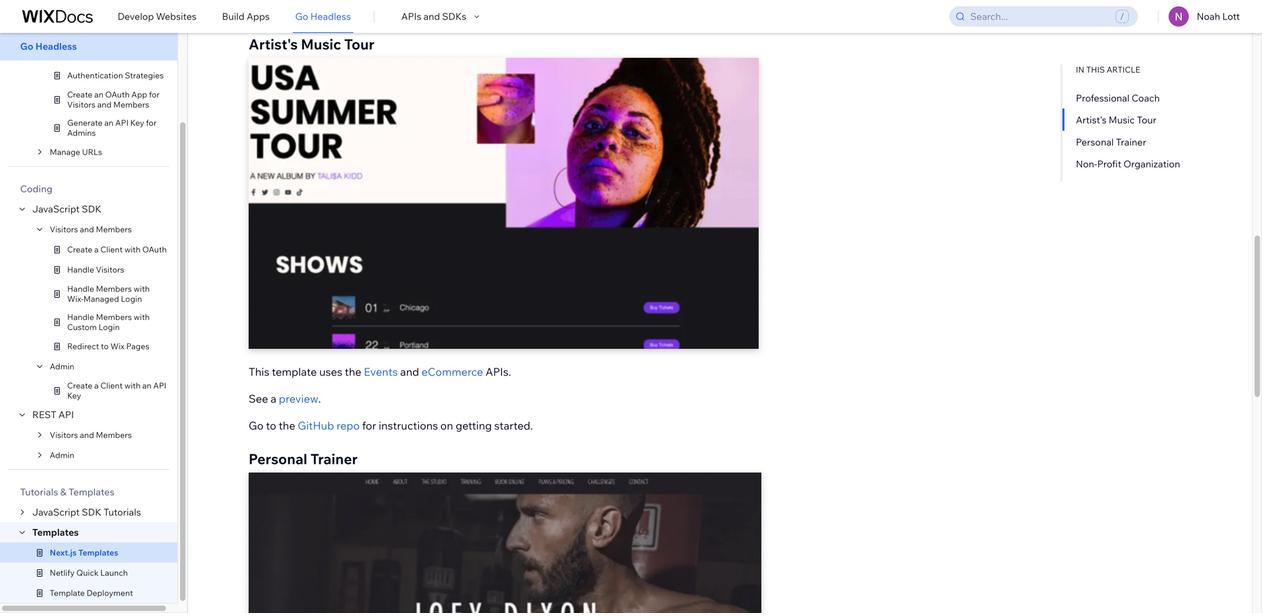 Task type: describe. For each thing, give the bounding box(es) containing it.
on
[[440, 419, 453, 432]]

template deployment
[[50, 588, 133, 598]]

article image for next.js templates
[[34, 546, 46, 559]]

for for create an oauth app for visitors and members
[[149, 89, 160, 99]]

an for create
[[94, 89, 103, 99]]

noah lott image
[[1169, 6, 1189, 27]]

handle for handle members with wix-managed login
[[67, 284, 94, 294]]

rest api
[[32, 409, 74, 420]]

Search... field
[[966, 7, 1116, 26]]

apis.
[[486, 365, 511, 378]]

and inside button
[[424, 10, 440, 22]]

members inside handle members with custom login
[[96, 312, 132, 322]]

develop websites
[[118, 10, 197, 22]]

this template uses the events and ecommerce apis.
[[249, 365, 511, 378]]

redirect to wix pages link
[[0, 336, 188, 356]]

preview
[[279, 392, 318, 405]]

with inside the 'create a client with an api key'
[[125, 380, 141, 391]]

javascript for javascript sdk tutorials
[[32, 506, 80, 518]]

professional
[[1076, 92, 1130, 104]]

create an oauth app for visitors and members link
[[0, 85, 188, 114]]

redirect to wix pages
[[67, 341, 149, 351]]

sidebar element
[[0, 0, 188, 613]]

create a client with an api key
[[67, 380, 166, 401]]

this
[[249, 365, 269, 378]]

build
[[222, 10, 245, 22]]

1 horizontal spatial go
[[249, 419, 264, 432]]

generate an api key for admins link
[[0, 114, 188, 142]]

github repo link
[[298, 417, 360, 434]]

members up create a client with oauth
[[96, 224, 132, 234]]

0 vertical spatial tutorials
[[20, 486, 58, 498]]

javascript sdk
[[32, 203, 101, 215]]

visitors down rest api
[[50, 430, 78, 440]]

lott
[[1223, 10, 1240, 22]]

2 vertical spatial a
[[271, 392, 276, 405]]

and right events
[[400, 365, 419, 378]]

github
[[298, 419, 334, 432]]

coding
[[20, 183, 52, 195]]

handle for handle members with custom login
[[67, 312, 94, 322]]

develop
[[118, 10, 154, 22]]

manage
[[50, 147, 80, 157]]

urls
[[82, 147, 102, 157]]

key inside generate an api key for admins
[[130, 118, 144, 128]]

non-profit organization link
[[1076, 157, 1180, 170]]

for for generate an api key for admins
[[146, 118, 157, 128]]

to for redirect
[[101, 341, 109, 351]]

go to the github repo for instructions on getting started.
[[249, 419, 533, 432]]

wix
[[110, 341, 124, 351]]

manage urls
[[50, 147, 102, 157]]

launch
[[100, 568, 128, 578]]

create a client with oauth link
[[0, 239, 188, 259]]

1 vertical spatial go headless link
[[0, 32, 177, 60]]

build apps button
[[222, 2, 270, 31]]

api inside the 'create a client with an api key'
[[153, 380, 166, 391]]

article image for handle visitors
[[51, 263, 63, 276]]

headless for go headless menu bar
[[35, 40, 77, 52]]

create a client with oauth
[[67, 244, 167, 254]]

artist's music tour link
[[1076, 113, 1157, 126]]

template
[[272, 365, 317, 378]]

create for create a client with an api key
[[67, 380, 92, 391]]

1 horizontal spatial the
[[345, 365, 361, 378]]

article image for create an oauth app for visitors and members
[[51, 93, 63, 106]]

article image for create a client with oauth
[[51, 243, 63, 255]]

javascript sdk tutorials
[[32, 506, 141, 518]]

next.js
[[50, 547, 77, 558]]

headless for go headless button
[[310, 10, 351, 22]]

a for create a client with oauth
[[94, 244, 99, 254]]

repo
[[337, 419, 360, 432]]

tour inside "link"
[[1137, 114, 1157, 126]]

tutorials & templates
[[20, 486, 114, 498]]

go headless button
[[295, 2, 351, 31]]

artist's inside "link"
[[1076, 114, 1107, 126]]

see
[[249, 392, 268, 405]]

this
[[1086, 65, 1105, 75]]

a for create a client with an api key
[[94, 380, 99, 391]]

authentication for authentication strategies
[[67, 70, 123, 80]]

1 vertical spatial tutorials
[[104, 506, 141, 518]]

app
[[131, 89, 147, 99]]

build apps
[[222, 10, 270, 22]]

noah
[[1197, 10, 1220, 22]]

apis
[[401, 10, 421, 22]]

2 admin from the top
[[50, 450, 74, 460]]

members inside create an oauth app for visitors and members
[[113, 99, 149, 110]]

non-profit organization
[[1076, 158, 1180, 170]]

netlify quick launch
[[50, 568, 128, 578]]

members inside handle members with wix-managed login
[[96, 284, 132, 294]]

article image for handle members with custom login
[[51, 316, 63, 328]]

oauth inside create an oauth app for visitors and members
[[105, 89, 130, 99]]

0 vertical spatial trainer
[[1116, 136, 1147, 148]]

apis and sdks button
[[401, 10, 483, 23]]

template
[[50, 588, 85, 598]]

go headless menu bar
[[0, 32, 177, 60]]

events link
[[364, 364, 398, 380]]

and down create a client with an api key link
[[80, 430, 94, 440]]

strategies
[[125, 70, 164, 80]]

0 horizontal spatial api
[[58, 409, 74, 420]]

instructions
[[379, 419, 438, 432]]

to for go
[[266, 419, 276, 432]]

with inside handle members with wix-managed login
[[134, 284, 150, 294]]

an inside the 'create a client with an api key'
[[142, 380, 151, 391]]

see a preview .
[[249, 392, 321, 405]]

article image for authentication strategies
[[51, 69, 63, 81]]

pages
[[126, 341, 149, 351]]

0 vertical spatial templates
[[69, 486, 114, 498]]

create a client with an api key link
[[0, 376, 188, 405]]

0 horizontal spatial personal
[[249, 450, 307, 468]]

in this article
[[1076, 65, 1140, 75]]

authentication strategies link
[[0, 65, 188, 85]]

coach
[[1132, 92, 1160, 104]]

visitors down javascript sdk
[[50, 224, 78, 234]]

go headless for go headless button
[[295, 10, 351, 22]]

in
[[1076, 65, 1085, 75]]

1 admin from the top
[[50, 361, 74, 371]]

professional coach link
[[1076, 91, 1160, 104]]

non-
[[1076, 158, 1098, 170]]

rest
[[32, 409, 56, 420]]



Task type: locate. For each thing, give the bounding box(es) containing it.
preview link
[[279, 391, 318, 407]]

a right see
[[271, 392, 276, 405]]

javascript
[[32, 203, 80, 215], [32, 506, 80, 518]]

headless inside menu bar
[[35, 40, 77, 52]]

personal trainer link
[[1076, 135, 1147, 148]]

2 horizontal spatial go
[[295, 10, 308, 22]]

article image for redirect to wix pages
[[51, 340, 63, 352]]

go headless inside menu bar
[[20, 40, 77, 52]]

/
[[1120, 10, 1125, 22]]

article image left 'netlify'
[[34, 567, 46, 579]]

go inside button
[[295, 10, 308, 22]]

create inside create an oauth app for visitors and members
[[67, 89, 92, 99]]

0 vertical spatial go
[[295, 10, 308, 22]]

sdk down the tutorials & templates
[[82, 506, 101, 518]]

menu bar containing coding
[[0, 0, 188, 603]]

handle for handle visitors
[[67, 264, 94, 275]]

visitors and members down rest api
[[50, 430, 132, 440]]

visitors inside create an oauth app for visitors and members
[[67, 99, 96, 110]]

0 horizontal spatial music
[[301, 35, 341, 53]]

1 horizontal spatial an
[[104, 118, 113, 128]]

go headless for go headless menu bar
[[20, 40, 77, 52]]

1 vertical spatial go headless
[[20, 40, 77, 52]]

tutorials left &
[[20, 486, 58, 498]]

article image for template deployment
[[34, 587, 46, 599]]

article image for netlify quick launch
[[34, 567, 46, 579]]

go for go headless menu bar
[[20, 40, 33, 52]]

create down redirect
[[67, 380, 92, 391]]

0 vertical spatial tour
[[344, 35, 374, 53]]

article image left admins
[[51, 122, 63, 134]]

1 horizontal spatial key
[[130, 118, 144, 128]]

music tour site image
[[249, 58, 759, 349]]

trainer down github repo link
[[311, 450, 358, 468]]

0 vertical spatial personal trainer
[[1076, 136, 1147, 148]]

article image inside authentication strategies link
[[51, 69, 63, 81]]

1 vertical spatial authentication
[[67, 70, 123, 80]]

client up handle visitors
[[100, 244, 123, 254]]

with inside handle members with custom login
[[134, 312, 150, 322]]

article image left template
[[34, 587, 46, 599]]

1 vertical spatial javascript
[[32, 506, 80, 518]]

tour down go headless button
[[344, 35, 374, 53]]

0 horizontal spatial artist's
[[249, 35, 298, 53]]

1 horizontal spatial artist's music tour
[[1076, 114, 1157, 126]]

noah lott
[[1197, 10, 1240, 22]]

with
[[125, 244, 141, 254], [134, 284, 150, 294], [134, 312, 150, 322], [125, 380, 141, 391]]

0 vertical spatial a
[[94, 244, 99, 254]]

handle inside handle members with custom login
[[67, 312, 94, 322]]

personal up non-
[[1076, 136, 1114, 148]]

1 vertical spatial oauth
[[142, 244, 167, 254]]

for right repo
[[362, 419, 376, 432]]

1 horizontal spatial music
[[1109, 114, 1135, 126]]

to left wix
[[101, 341, 109, 351]]

1 vertical spatial admin
[[50, 450, 74, 460]]

create for create an oauth app for visitors and members
[[67, 89, 92, 99]]

article image left next.js on the left of page
[[34, 546, 46, 559]]

1 visitors and members from the top
[[50, 224, 132, 234]]

sdks
[[442, 10, 466, 22]]

artist's down the professional on the top right
[[1076, 114, 1107, 126]]

article image for handle members with wix-managed login
[[51, 288, 63, 300]]

ecommerce
[[422, 365, 483, 378]]

admin
[[50, 361, 74, 371], [50, 450, 74, 460]]

3 handle from the top
[[67, 312, 94, 322]]

with up handle visitors link
[[125, 244, 141, 254]]

handle
[[67, 264, 94, 275], [67, 284, 94, 294], [67, 312, 94, 322]]

1 vertical spatial trainer
[[311, 450, 358, 468]]

1 vertical spatial go
[[20, 40, 33, 52]]

handle members with wix-managed login link
[[0, 280, 188, 308]]

article image left redirect
[[51, 340, 63, 352]]

article image inside netlify quick launch link
[[34, 567, 46, 579]]

login up redirect to wix pages
[[99, 322, 120, 332]]

article image left custom
[[51, 316, 63, 328]]

article image left handle visitors
[[51, 263, 63, 276]]

0 horizontal spatial go headless link
[[0, 32, 177, 60]]

for right 'app'
[[149, 89, 160, 99]]

1 vertical spatial api
[[153, 380, 166, 391]]

websites
[[156, 10, 197, 22]]

0 vertical spatial artist's music tour
[[249, 35, 374, 53]]

music inside "link"
[[1109, 114, 1135, 126]]

members up generate an api key for admins
[[113, 99, 149, 110]]

general
[[50, 30, 80, 40]]

trainer up non-profit organization link
[[1116, 136, 1147, 148]]

for down 'app'
[[146, 118, 157, 128]]

key
[[130, 118, 144, 128], [67, 391, 81, 401]]

apps
[[247, 10, 270, 22]]

with down the pages
[[125, 380, 141, 391]]

admin up &
[[50, 450, 74, 460]]

go headless down general
[[20, 40, 77, 52]]

tour down coach
[[1137, 114, 1157, 126]]

article
[[1107, 65, 1140, 75]]

1 vertical spatial sdk
[[82, 506, 101, 518]]

oauth up handle members with wix-managed login
[[142, 244, 167, 254]]

redirect
[[67, 341, 99, 351]]

0 vertical spatial go headless
[[295, 10, 351, 22]]

article image down general
[[51, 69, 63, 81]]

article image inside generate an api key for admins link
[[51, 122, 63, 134]]

1 vertical spatial personal
[[249, 450, 307, 468]]

0 horizontal spatial go
[[20, 40, 33, 52]]

for
[[149, 89, 160, 99], [146, 118, 157, 128], [362, 419, 376, 432]]

personal trainer up profit
[[1076, 136, 1147, 148]]

0 horizontal spatial tutorials
[[20, 486, 58, 498]]

personal down github
[[249, 450, 307, 468]]

wix-
[[67, 294, 83, 304]]

article image inside create a client with an api key link
[[51, 384, 63, 397]]

1 javascript from the top
[[32, 203, 80, 215]]

1 horizontal spatial tour
[[1137, 114, 1157, 126]]

and up 'create a client with oauth' link
[[80, 224, 94, 234]]

key inside the 'create a client with an api key'
[[67, 391, 81, 401]]

members down managed
[[96, 312, 132, 322]]

handle members with wix-managed login
[[67, 284, 150, 304]]

2 vertical spatial an
[[142, 380, 151, 391]]

tutorials
[[20, 486, 58, 498], [104, 506, 141, 518]]

1 vertical spatial templates
[[32, 526, 79, 538]]

handle members with custom login
[[67, 312, 150, 332]]

sdk for javascript sdk tutorials
[[82, 506, 101, 518]]

2 vertical spatial api
[[58, 409, 74, 420]]

tutorials up next.js templates
[[104, 506, 141, 518]]

1 vertical spatial personal trainer
[[249, 450, 358, 468]]

organization
[[1124, 158, 1180, 170]]

authentication down general setup
[[50, 50, 106, 60]]

a up handle visitors
[[94, 244, 99, 254]]

1 vertical spatial music
[[1109, 114, 1135, 126]]

members
[[113, 99, 149, 110], [96, 224, 132, 234], [96, 284, 132, 294], [96, 312, 132, 322], [96, 430, 132, 440]]

artist's music tour down go headless button
[[249, 35, 374, 53]]

.
[[318, 392, 321, 405]]

handle visitors
[[67, 264, 124, 275]]

personal trainer site image
[[249, 473, 762, 613]]

0 horizontal spatial an
[[94, 89, 103, 99]]

authentication strategies
[[67, 70, 164, 80]]

templates up javascript sdk tutorials
[[69, 486, 114, 498]]

create down authentication strategies link
[[67, 89, 92, 99]]

1 horizontal spatial headless
[[310, 10, 351, 22]]

0 vertical spatial artist's
[[249, 35, 298, 53]]

0 vertical spatial handle
[[67, 264, 94, 275]]

0 vertical spatial for
[[149, 89, 160, 99]]

with up the pages
[[134, 312, 150, 322]]

next.js templates
[[50, 547, 118, 558]]

0 horizontal spatial oauth
[[105, 89, 130, 99]]

1 handle from the top
[[67, 264, 94, 275]]

article image
[[51, 93, 63, 106], [51, 316, 63, 328], [51, 384, 63, 397], [34, 546, 46, 559], [34, 587, 46, 599]]

0 vertical spatial login
[[121, 294, 142, 304]]

article image inside handle visitors link
[[51, 263, 63, 276]]

0 horizontal spatial to
[[101, 341, 109, 351]]

handle inside handle members with wix-managed login
[[67, 284, 94, 294]]

for inside generate an api key for admins
[[146, 118, 157, 128]]

music down professional coach
[[1109, 114, 1135, 126]]

sdk
[[82, 203, 101, 215], [82, 506, 101, 518]]

the right uses
[[345, 365, 361, 378]]

0 vertical spatial api
[[115, 118, 129, 128]]

music
[[301, 35, 341, 53], [1109, 114, 1135, 126]]

and up generate an api key for admins
[[97, 99, 112, 110]]

develop websites button
[[118, 2, 197, 31]]

0 vertical spatial the
[[345, 365, 361, 378]]

1 vertical spatial create
[[67, 244, 92, 254]]

client down redirect to wix pages
[[100, 380, 123, 391]]

0 horizontal spatial login
[[99, 322, 120, 332]]

article image inside redirect to wix pages link
[[51, 340, 63, 352]]

events
[[364, 365, 398, 378]]

1 vertical spatial visitors and members
[[50, 430, 132, 440]]

go headless right apps
[[295, 10, 351, 22]]

visitors down create a client with oauth
[[96, 264, 124, 275]]

a
[[94, 244, 99, 254], [94, 380, 99, 391], [271, 392, 276, 405]]

members down handle visitors
[[96, 284, 132, 294]]

client inside the 'create a client with an api key'
[[100, 380, 123, 391]]

artist's music tour
[[249, 35, 374, 53], [1076, 114, 1157, 126]]

handle down handle visitors link
[[67, 284, 94, 294]]

handle down 'create a client with oauth' link
[[67, 264, 94, 275]]

0 vertical spatial client
[[100, 244, 123, 254]]

0 vertical spatial headless
[[310, 10, 351, 22]]

1 horizontal spatial oauth
[[142, 244, 167, 254]]

article image down javascript sdk
[[51, 243, 63, 255]]

1 vertical spatial artist's music tour
[[1076, 114, 1157, 126]]

uses
[[319, 365, 342, 378]]

a inside the 'create a client with an api key'
[[94, 380, 99, 391]]

2 vertical spatial templates
[[78, 547, 118, 558]]

go for go headless button
[[295, 10, 308, 22]]

to
[[101, 341, 109, 351], [266, 419, 276, 432]]

0 horizontal spatial artist's music tour
[[249, 35, 374, 53]]

authentication
[[50, 50, 106, 60], [67, 70, 123, 80]]

go headless
[[295, 10, 351, 22], [20, 40, 77, 52]]

general setup
[[50, 30, 104, 40]]

key down 'app'
[[130, 118, 144, 128]]

1 vertical spatial to
[[266, 419, 276, 432]]

to down see
[[266, 419, 276, 432]]

profit
[[1098, 158, 1122, 170]]

authentication for authentication
[[50, 50, 106, 60]]

headless
[[310, 10, 351, 22], [35, 40, 77, 52]]

key up rest api
[[67, 391, 81, 401]]

0 vertical spatial go headless link
[[295, 2, 351, 31]]

login right managed
[[121, 294, 142, 304]]

quick
[[76, 568, 99, 578]]

article image down authentication strategies link
[[51, 93, 63, 106]]

0 horizontal spatial trainer
[[311, 450, 358, 468]]

1 horizontal spatial trainer
[[1116, 136, 1147, 148]]

2 create from the top
[[67, 244, 92, 254]]

article image inside template deployment link
[[34, 587, 46, 599]]

login inside handle members with wix-managed login
[[121, 294, 142, 304]]

sdk up 'create a client with oauth' link
[[82, 203, 101, 215]]

the down "see a preview ."
[[279, 419, 295, 432]]

2 visitors and members from the top
[[50, 430, 132, 440]]

create an oauth app for visitors and members
[[67, 89, 160, 110]]

a down redirect to wix pages link
[[94, 380, 99, 391]]

1 vertical spatial handle
[[67, 284, 94, 294]]

1 vertical spatial tour
[[1137, 114, 1157, 126]]

to inside sidebar element
[[101, 341, 109, 351]]

sdk for javascript sdk
[[82, 203, 101, 215]]

1 vertical spatial for
[[146, 118, 157, 128]]

an for generate
[[104, 118, 113, 128]]

go headless link right apps
[[295, 2, 351, 31]]

an down create an oauth app for visitors and members
[[104, 118, 113, 128]]

0 vertical spatial oauth
[[105, 89, 130, 99]]

for inside create an oauth app for visitors and members
[[149, 89, 160, 99]]

1 create from the top
[[67, 89, 92, 99]]

1 client from the top
[[100, 244, 123, 254]]

1 vertical spatial the
[[279, 419, 295, 432]]

0 horizontal spatial tour
[[344, 35, 374, 53]]

an inside create an oauth app for visitors and members
[[94, 89, 103, 99]]

trainer
[[1116, 136, 1147, 148], [311, 450, 358, 468]]

0 vertical spatial an
[[94, 89, 103, 99]]

1 horizontal spatial tutorials
[[104, 506, 141, 518]]

0 horizontal spatial headless
[[35, 40, 77, 52]]

and inside create an oauth app for visitors and members
[[97, 99, 112, 110]]

apis and sdks
[[401, 10, 466, 22]]

music down go headless button
[[301, 35, 341, 53]]

templates up netlify quick launch link
[[78, 547, 118, 558]]

go headless link
[[295, 2, 351, 31], [0, 32, 177, 60]]

0 vertical spatial authentication
[[50, 50, 106, 60]]

artist's down apps
[[249, 35, 298, 53]]

menu bar
[[0, 0, 188, 603]]

headless inside button
[[310, 10, 351, 22]]

2 vertical spatial handle
[[67, 312, 94, 322]]

visitors up generate
[[67, 99, 96, 110]]

article image inside 'create a client with oauth' link
[[51, 243, 63, 255]]

2 vertical spatial go
[[249, 419, 264, 432]]

2 horizontal spatial api
[[153, 380, 166, 391]]

the
[[345, 365, 361, 378], [279, 419, 295, 432]]

1 vertical spatial artist's
[[1076, 114, 1107, 126]]

members down the 'create a client with an api key'
[[96, 430, 132, 440]]

handle members with custom login link
[[0, 308, 188, 336]]

0 vertical spatial javascript
[[32, 203, 80, 215]]

2 vertical spatial for
[[362, 419, 376, 432]]

0 horizontal spatial go headless
[[20, 40, 77, 52]]

2 sdk from the top
[[82, 506, 101, 518]]

an down authentication strategies link
[[94, 89, 103, 99]]

netlify quick launch link
[[0, 563, 188, 583]]

with right managed
[[134, 284, 150, 294]]

an down the pages
[[142, 380, 151, 391]]

article image inside create an oauth app for visitors and members link
[[51, 93, 63, 106]]

3 create from the top
[[67, 380, 92, 391]]

article image for create a client with an api key
[[51, 384, 63, 397]]

started.
[[494, 419, 533, 432]]

&
[[60, 486, 66, 498]]

an
[[94, 89, 103, 99], [104, 118, 113, 128], [142, 380, 151, 391]]

2 horizontal spatial an
[[142, 380, 151, 391]]

1 horizontal spatial artist's
[[1076, 114, 1107, 126]]

1 vertical spatial a
[[94, 380, 99, 391]]

go inside menu bar
[[20, 40, 33, 52]]

1 vertical spatial headless
[[35, 40, 77, 52]]

0 vertical spatial personal
[[1076, 136, 1114, 148]]

develop websites link
[[118, 2, 197, 31]]

1 horizontal spatial to
[[266, 419, 276, 432]]

api
[[115, 118, 129, 128], [153, 380, 166, 391], [58, 409, 74, 420]]

go headless link up authentication strategies link
[[0, 32, 177, 60]]

login inside handle members with custom login
[[99, 322, 120, 332]]

javascript down coding
[[32, 203, 80, 215]]

2 javascript from the top
[[32, 506, 80, 518]]

authentication up create an oauth app for visitors and members link in the top of the page
[[67, 70, 123, 80]]

0 vertical spatial key
[[130, 118, 144, 128]]

0 vertical spatial to
[[101, 341, 109, 351]]

oauth
[[105, 89, 130, 99], [142, 244, 167, 254]]

2 client from the top
[[100, 380, 123, 391]]

1 horizontal spatial go headless
[[295, 10, 351, 22]]

and
[[424, 10, 440, 22], [97, 99, 112, 110], [80, 224, 94, 234], [400, 365, 419, 378], [80, 430, 94, 440]]

handle down wix-
[[67, 312, 94, 322]]

ecommerce link
[[422, 364, 483, 380]]

admin down redirect
[[50, 361, 74, 371]]

article image inside handle members with custom login link
[[51, 316, 63, 328]]

1 sdk from the top
[[82, 203, 101, 215]]

client for oauth
[[100, 244, 123, 254]]

article image inside the handle members with wix-managed login link
[[51, 288, 63, 300]]

custom
[[67, 322, 97, 332]]

professional coach
[[1076, 92, 1160, 104]]

1 horizontal spatial go headless link
[[295, 2, 351, 31]]

personal trainer down github
[[249, 450, 358, 468]]

javascript for javascript sdk
[[32, 203, 80, 215]]

javascript down &
[[32, 506, 80, 518]]

article image up rest api
[[51, 384, 63, 397]]

article image for generate an api key for admins
[[51, 122, 63, 134]]

client for an
[[100, 380, 123, 391]]

template deployment link
[[0, 583, 188, 603]]

create up handle visitors link
[[67, 244, 92, 254]]

login
[[121, 294, 142, 304], [99, 322, 120, 332]]

0 horizontal spatial key
[[67, 391, 81, 401]]

handle visitors link
[[0, 259, 188, 280]]

create for create a client with oauth
[[67, 244, 92, 254]]

article image left wix-
[[51, 288, 63, 300]]

setup
[[81, 30, 104, 40]]

artist's music tour down professional coach
[[1076, 114, 1157, 126]]

an inside generate an api key for admins
[[104, 118, 113, 128]]

0 vertical spatial admin
[[50, 361, 74, 371]]

generate an api key for admins
[[67, 118, 157, 138]]

2 handle from the top
[[67, 284, 94, 294]]

0 horizontal spatial the
[[279, 419, 295, 432]]

netlify
[[50, 568, 75, 578]]

and right apis
[[424, 10, 440, 22]]

managed
[[83, 294, 119, 304]]

1 vertical spatial login
[[99, 322, 120, 332]]

1 horizontal spatial personal
[[1076, 136, 1114, 148]]

article image
[[51, 69, 63, 81], [51, 122, 63, 134], [51, 243, 63, 255], [51, 263, 63, 276], [51, 288, 63, 300], [51, 340, 63, 352], [34, 567, 46, 579]]

1 horizontal spatial personal trainer
[[1076, 136, 1147, 148]]

getting
[[456, 419, 492, 432]]

create inside the 'create a client with an api key'
[[67, 380, 92, 391]]

1 horizontal spatial api
[[115, 118, 129, 128]]

visitors and members up 'create a client with oauth' link
[[50, 224, 132, 234]]

deployment
[[87, 588, 133, 598]]

1 vertical spatial key
[[67, 391, 81, 401]]

api inside generate an api key for admins
[[115, 118, 129, 128]]

oauth down authentication strategies
[[105, 89, 130, 99]]

templates up next.js on the left of page
[[32, 526, 79, 538]]



Task type: vqa. For each thing, say whether or not it's contained in the screenshot.
top Tutorials
yes



